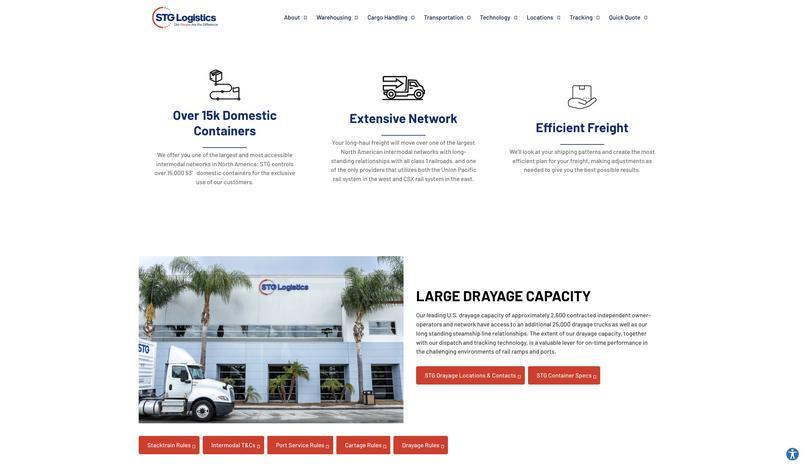 Task type: vqa. For each thing, say whether or not it's contained in the screenshot.
the of-
no



Task type: locate. For each thing, give the bounding box(es) containing it.
2 vertical spatial with
[[416, 339, 428, 346]]

rules for stacktrain rules
[[176, 441, 191, 449]]

with
[[440, 148, 452, 155], [391, 157, 403, 164], [416, 339, 428, 346]]

1 horizontal spatial networks
[[414, 148, 439, 155]]

drayage for locations
[[437, 372, 458, 379]]

ports.
[[541, 348, 557, 355]]

rules inside drayage rules link
[[425, 441, 440, 449]]

and down "u.s."
[[444, 320, 453, 328]]

with down long
[[416, 339, 428, 346]]

we'll look at your shipping patterns and create the most efficient plan for your freight, making adjustments as needed to give you the best possible results.
[[510, 148, 655, 173]]

standing up only
[[331, 157, 354, 164]]

and up making
[[603, 148, 612, 155]]

drayage
[[463, 287, 523, 304], [437, 372, 458, 379], [402, 441, 424, 449]]

as up together
[[632, 320, 638, 328]]

0 horizontal spatial networks
[[186, 160, 211, 167]]

2 horizontal spatial drayage
[[463, 287, 523, 304]]

drayage down contracted
[[572, 320, 593, 328]]

to inside our leading u.s. drayage capacity of approximately 2,600 contracted independent owner- operators and network have access to an additional 25,000 drayage trucks as well as our long standing steamship line relationships. the extent of our drayage capacity, together with our dispatch and tracking technology, is a valuable lever for on-time performance in the challenging environments of rail ramps and ports.
[[511, 320, 516, 328]]

of down tracking
[[496, 348, 501, 355]]

networks inside your long-haul freight will move over one of the largest north american intermodal networks with long- standing relationships with all class 1 railroads, and one of the only providers that utilizes both the union pacific rail system in the west and csx rail system in the east.
[[414, 148, 439, 155]]

0 horizontal spatial to
[[511, 320, 516, 328]]

0 horizontal spatial you
[[181, 151, 190, 158]]

exclusive
[[271, 169, 296, 176]]

look
[[523, 148, 534, 155]]

to
[[545, 166, 551, 173], [511, 320, 516, 328]]

one up pacific
[[466, 157, 476, 164]]

about
[[284, 14, 300, 21]]

0 horizontal spatial your
[[542, 148, 554, 155]]

you right offer
[[181, 151, 190, 158]]

most
[[642, 148, 655, 155], [250, 151, 263, 158]]

stg drayage locations & contacts
[[425, 372, 516, 379]]

rules inside 'cartage rules' link
[[367, 441, 382, 449]]

and down a
[[530, 348, 540, 355]]

1 rules from the left
[[176, 441, 191, 449]]

shipping
[[555, 148, 578, 155]]

stg usa #1 image
[[150, 0, 220, 37]]

1 vertical spatial your
[[558, 157, 569, 164]]

technology link
[[480, 14, 527, 21]]

53′
[[186, 169, 196, 176]]

for inside our leading u.s. drayage capacity of approximately 2,600 contracted independent owner- operators and network have access to an additional 25,000 drayage trucks as well as our long standing steamship line relationships. the extent of our drayage capacity, together with our dispatch and tracking technology, is a valuable lever for on-time performance in the challenging environments of rail ramps and ports.
[[577, 339, 584, 346]]

results.
[[621, 166, 641, 173]]

one up 53′
[[192, 151, 201, 158]]

1 horizontal spatial north
[[341, 148, 356, 155]]

0 horizontal spatial long-
[[346, 139, 359, 146]]

of down 25,000
[[560, 330, 565, 337]]

your down shipping
[[558, 157, 569, 164]]

the down freight,
[[575, 166, 583, 173]]

union
[[442, 166, 457, 173]]

standing
[[331, 157, 354, 164], [429, 330, 452, 337]]

1 vertical spatial long-
[[453, 148, 467, 155]]

2 horizontal spatial rail
[[502, 348, 511, 355]]

1 vertical spatial with
[[391, 157, 403, 164]]

with left all on the top right
[[391, 157, 403, 164]]

2 horizontal spatial with
[[440, 148, 452, 155]]

the down 'union'
[[451, 175, 460, 182]]

0 horizontal spatial for
[[252, 169, 260, 176]]

approximately
[[512, 311, 550, 319]]

relationships.
[[493, 330, 529, 337]]

0 horizontal spatial over
[[155, 169, 166, 176]]

stg down accessible
[[260, 160, 271, 167]]

you right give
[[564, 166, 574, 173]]

quick quote link
[[610, 14, 657, 21]]

extensive network
[[350, 110, 458, 126]]

2 vertical spatial for
[[577, 339, 584, 346]]

quick quote
[[610, 14, 641, 21]]

you
[[181, 151, 190, 158], [564, 166, 574, 173]]

1 vertical spatial north
[[218, 160, 233, 167]]

1 vertical spatial intermodal
[[156, 160, 185, 167]]

over
[[173, 107, 199, 122]]

&
[[487, 372, 491, 379]]

2 rules from the left
[[310, 441, 325, 449]]

0 horizontal spatial largest
[[219, 151, 238, 158]]

largest up pacific
[[457, 139, 475, 146]]

capacity
[[482, 311, 504, 319]]

2 horizontal spatial as
[[646, 157, 652, 164]]

0 vertical spatial networks
[[414, 148, 439, 155]]

in down together
[[643, 339, 648, 346]]

use
[[196, 178, 206, 186]]

our inside we offer you one of the largest and most accessible intermodal networks in north america: stg controls over 15,000 53′ domestic containers for the exclusive use of our customers.
[[214, 178, 223, 186]]

1 horizontal spatial you
[[564, 166, 574, 173]]

0 vertical spatial for
[[549, 157, 557, 164]]

2 system from the left
[[425, 175, 444, 182]]

0 vertical spatial to
[[545, 166, 551, 173]]

most up adjustments
[[642, 148, 655, 155]]

operators
[[416, 320, 442, 328]]

technology
[[480, 14, 511, 21]]

efficient
[[536, 119, 585, 135]]

handling
[[385, 14, 408, 21]]

0 horizontal spatial north
[[218, 160, 233, 167]]

our
[[416, 311, 426, 319]]

give
[[552, 166, 563, 173]]

offer
[[167, 151, 180, 158]]

stg left container
[[537, 372, 547, 379]]

1 horizontal spatial system
[[425, 175, 444, 182]]

in inside we offer you one of the largest and most accessible intermodal networks in north america: stg controls over 15,000 53′ domestic containers for the exclusive use of our customers.
[[212, 160, 217, 167]]

intermodal
[[211, 441, 240, 449]]

long- up pacific
[[453, 148, 467, 155]]

0 vertical spatial you
[[181, 151, 190, 158]]

as inside 'we'll look at your shipping patterns and create the most efficient plan for your freight, making adjustments as needed to give you the best possible results.'
[[646, 157, 652, 164]]

0 vertical spatial drayage
[[463, 287, 523, 304]]

1 vertical spatial networks
[[186, 160, 211, 167]]

at
[[536, 148, 541, 155]]

over right move
[[416, 139, 428, 146]]

north down your
[[341, 148, 356, 155]]

0 horizontal spatial intermodal
[[156, 160, 185, 167]]

large drayage capacity
[[416, 287, 591, 304]]

over
[[416, 139, 428, 146], [155, 169, 166, 176]]

0 horizontal spatial as
[[613, 320, 619, 328]]

1 vertical spatial largest
[[219, 151, 238, 158]]

valuable
[[540, 339, 561, 346]]

extent
[[541, 330, 558, 337]]

0 vertical spatial intermodal
[[384, 148, 413, 155]]

to left an
[[511, 320, 516, 328]]

1 horizontal spatial most
[[642, 148, 655, 155]]

stg drayage locations & contacts link
[[416, 366, 525, 385]]

the up 'railroads,'
[[447, 139, 456, 146]]

in
[[212, 160, 217, 167], [363, 175, 368, 182], [445, 175, 450, 182], [643, 339, 648, 346]]

warehousing link
[[317, 14, 368, 21]]

1 horizontal spatial drayage
[[437, 372, 458, 379]]

1 horizontal spatial with
[[416, 339, 428, 346]]

networks up 53′
[[186, 160, 211, 167]]

for up give
[[549, 157, 557, 164]]

transportation link
[[424, 14, 480, 21]]

stg inside we offer you one of the largest and most accessible intermodal networks in north america: stg controls over 15,000 53′ domestic containers for the exclusive use of our customers.
[[260, 160, 271, 167]]

why choose stg ?
[[340, 14, 468, 31]]

your right at
[[542, 148, 554, 155]]

largest up the containers
[[219, 151, 238, 158]]

as down independent
[[613, 320, 619, 328]]

1 vertical spatial to
[[511, 320, 516, 328]]

both
[[418, 166, 430, 173]]

drayage up network
[[459, 311, 480, 319]]

as right adjustments
[[646, 157, 652, 164]]

1 vertical spatial standing
[[429, 330, 452, 337]]

0 vertical spatial your
[[542, 148, 554, 155]]

steamship
[[453, 330, 481, 337]]

over left 15,000
[[155, 169, 166, 176]]

service
[[289, 441, 309, 449]]

0 vertical spatial with
[[440, 148, 452, 155]]

accessible
[[265, 151, 293, 158]]

north up the containers
[[218, 160, 233, 167]]

1 vertical spatial drayage
[[437, 372, 458, 379]]

stg
[[432, 14, 457, 31], [260, 160, 271, 167], [425, 372, 436, 379], [537, 372, 547, 379]]

1 vertical spatial for
[[252, 169, 260, 176]]

the up adjustments
[[632, 148, 641, 155]]

long- right your
[[346, 139, 359, 146]]

create
[[613, 148, 631, 155]]

0 horizontal spatial one
[[192, 151, 201, 158]]

1 horizontal spatial standing
[[429, 330, 452, 337]]

in up the domestic at the top left of page
[[212, 160, 217, 167]]

customers.
[[224, 178, 254, 186]]

one
[[429, 139, 439, 146], [192, 151, 201, 158], [466, 157, 476, 164]]

for down america:
[[252, 169, 260, 176]]

the down long
[[416, 348, 425, 355]]

and down steamship
[[463, 339, 473, 346]]

controls
[[272, 160, 294, 167]]

rules for cartage rules
[[367, 441, 382, 449]]

technology,
[[498, 339, 528, 346]]

move
[[401, 139, 415, 146]]

locations
[[527, 14, 554, 21], [459, 372, 486, 379]]

0 horizontal spatial system
[[343, 175, 362, 182]]

1 vertical spatial locations
[[459, 372, 486, 379]]

one up 'railroads,'
[[429, 139, 439, 146]]

of
[[440, 139, 446, 146], [203, 151, 208, 158], [331, 166, 337, 173], [207, 178, 213, 186], [505, 311, 511, 319], [560, 330, 565, 337], [496, 348, 501, 355]]

class
[[411, 157, 425, 164]]

only
[[348, 166, 359, 173]]

rules inside stacktrain rules 'link'
[[176, 441, 191, 449]]

the
[[447, 139, 456, 146], [632, 148, 641, 155], [209, 151, 218, 158], [338, 166, 347, 173], [432, 166, 440, 173], [575, 166, 583, 173], [261, 169, 270, 176], [369, 175, 378, 182], [451, 175, 460, 182], [416, 348, 425, 355]]

adjustments
[[612, 157, 645, 164]]

0 horizontal spatial drayage
[[402, 441, 424, 449]]

0 vertical spatial standing
[[331, 157, 354, 164]]

and up pacific
[[455, 157, 465, 164]]

1 vertical spatial over
[[155, 169, 166, 176]]

intermodal down will
[[384, 148, 413, 155]]

2 vertical spatial drayage
[[402, 441, 424, 449]]

1
[[426, 157, 428, 164]]

standing up dispatch
[[429, 330, 452, 337]]

large
[[416, 287, 461, 304]]

north
[[341, 148, 356, 155], [218, 160, 233, 167]]

1 horizontal spatial locations
[[527, 14, 554, 21]]

west
[[379, 175, 392, 182]]

to left give
[[545, 166, 551, 173]]

1 horizontal spatial for
[[549, 157, 557, 164]]

system
[[343, 175, 362, 182], [425, 175, 444, 182]]

with up 'railroads,'
[[440, 148, 452, 155]]

and up america:
[[239, 151, 249, 158]]

our down the domestic at the top left of page
[[214, 178, 223, 186]]

4 rules from the left
[[425, 441, 440, 449]]

networks up 1
[[414, 148, 439, 155]]

1 horizontal spatial over
[[416, 139, 428, 146]]

port
[[276, 441, 288, 449]]

stg down challenging
[[425, 372, 436, 379]]

containers
[[194, 122, 256, 138]]

east.
[[461, 175, 474, 182]]

standing inside our leading u.s. drayage capacity of approximately 2,600 contracted independent owner- operators and network have access to an additional 25,000 drayage trucks as well as our long standing steamship line relationships. the extent of our drayage capacity, together with our dispatch and tracking technology, is a valuable lever for on-time performance in the challenging environments of rail ramps and ports.
[[429, 330, 452, 337]]

in inside our leading u.s. drayage capacity of approximately 2,600 contracted independent owner- operators and network have access to an additional 25,000 drayage trucks as well as our long standing steamship line relationships. the extent of our drayage capacity, together with our dispatch and tracking technology, is a valuable lever for on-time performance in the challenging environments of rail ramps and ports.
[[643, 339, 648, 346]]

freight
[[588, 119, 629, 135]]

cartage rules link
[[336, 436, 391, 454]]

the down 'railroads,'
[[432, 166, 440, 173]]

1 horizontal spatial intermodal
[[384, 148, 413, 155]]

1 vertical spatial you
[[564, 166, 574, 173]]

0 vertical spatial over
[[416, 139, 428, 146]]

1 horizontal spatial largest
[[457, 139, 475, 146]]

system down only
[[343, 175, 362, 182]]

cargo
[[368, 14, 383, 21]]

intermodal down offer
[[156, 160, 185, 167]]

for left 'on-' at the right of the page
[[577, 339, 584, 346]]

0 horizontal spatial standing
[[331, 157, 354, 164]]

1 horizontal spatial to
[[545, 166, 551, 173]]

0 vertical spatial largest
[[457, 139, 475, 146]]

capacity
[[526, 287, 591, 304]]

networks
[[414, 148, 439, 155], [186, 160, 211, 167]]

u.s.
[[447, 311, 458, 319]]

in down providers
[[363, 175, 368, 182]]

?
[[460, 14, 468, 31]]

0 horizontal spatial rail
[[333, 175, 342, 182]]

most inside we offer you one of the largest and most accessible intermodal networks in north america: stg controls over 15,000 53′ domestic containers for the exclusive use of our customers.
[[250, 151, 263, 158]]

0 vertical spatial north
[[341, 148, 356, 155]]

system down both
[[425, 175, 444, 182]]

3 rules from the left
[[367, 441, 382, 449]]

time
[[595, 339, 607, 346]]

drayage up 'on-' at the right of the page
[[576, 330, 597, 337]]

as
[[646, 157, 652, 164], [613, 320, 619, 328], [632, 320, 638, 328]]

most inside 'we'll look at your shipping patterns and create the most efficient plan for your freight, making adjustments as needed to give you the best possible results.'
[[642, 148, 655, 155]]

0 horizontal spatial most
[[250, 151, 263, 158]]

tracking
[[570, 14, 593, 21]]

2 horizontal spatial for
[[577, 339, 584, 346]]

most up america:
[[250, 151, 263, 158]]



Task type: describe. For each thing, give the bounding box(es) containing it.
is
[[530, 339, 534, 346]]

all
[[404, 157, 410, 164]]

extensive
[[350, 110, 406, 126]]

providers
[[360, 166, 385, 173]]

our up lever
[[566, 330, 575, 337]]

1 horizontal spatial rail
[[416, 175, 424, 182]]

well
[[620, 320, 630, 328]]

efficient freight
[[536, 119, 629, 135]]

capacity,
[[599, 330, 623, 337]]

your long-haul freight will move over one of the largest north american intermodal networks with long- standing relationships with all class 1 railroads, and one of the only providers that utilizes both the union pacific rail system in the west and csx rail system in the east.
[[331, 139, 477, 182]]

of up 'railroads,'
[[440, 139, 446, 146]]

specs
[[576, 372, 592, 379]]

drayage rules
[[402, 441, 440, 449]]

locations link
[[527, 14, 570, 21]]

efficient
[[513, 157, 535, 164]]

0 horizontal spatial with
[[391, 157, 403, 164]]

1 horizontal spatial your
[[558, 157, 569, 164]]

network
[[455, 320, 476, 328]]

relationships
[[356, 157, 390, 164]]

freight
[[372, 139, 390, 146]]

port service rules link
[[267, 436, 333, 454]]

contacts
[[492, 372, 516, 379]]

possible
[[598, 166, 620, 173]]

needed
[[524, 166, 544, 173]]

long
[[416, 330, 428, 337]]

to inside 'we'll look at your shipping patterns and create the most efficient plan for your freight, making adjustments as needed to give you the best possible results.'
[[545, 166, 551, 173]]

domestic
[[223, 107, 277, 122]]

a
[[535, 339, 538, 346]]

in down 'union'
[[445, 175, 450, 182]]

largest inside we offer you one of the largest and most accessible intermodal networks in north america: stg controls over 15,000 53′ domestic containers for the exclusive use of our customers.
[[219, 151, 238, 158]]

the up the domestic at the top left of page
[[209, 151, 218, 158]]

stg container specs
[[537, 372, 592, 379]]

of up the domestic at the top left of page
[[203, 151, 208, 158]]

over 15k domestic containers
[[173, 107, 277, 138]]

on-
[[586, 339, 595, 346]]

our down owner-
[[639, 320, 648, 328]]

performance
[[608, 339, 642, 346]]

best
[[585, 166, 596, 173]]

lever
[[563, 339, 576, 346]]

cartage rules
[[345, 441, 382, 449]]

rules inside port service rules link
[[310, 441, 325, 449]]

one inside we offer you one of the largest and most accessible intermodal networks in north america: stg controls over 15,000 53′ domestic containers for the exclusive use of our customers.
[[192, 151, 201, 158]]

2,600
[[551, 311, 566, 319]]

rules for drayage rules
[[425, 441, 440, 449]]

0 vertical spatial locations
[[527, 14, 554, 21]]

for inside 'we'll look at your shipping patterns and create the most efficient plan for your freight, making adjustments as needed to give you the best possible results.'
[[549, 157, 557, 164]]

and inside we offer you one of the largest and most accessible intermodal networks in north america: stg controls over 15,000 53′ domestic containers for the exclusive use of our customers.
[[239, 151, 249, 158]]

t&cs
[[241, 441, 256, 449]]

contracted
[[567, 311, 597, 319]]

standing inside your long-haul freight will move over one of the largest north american intermodal networks with long- standing relationships with all class 1 railroads, and one of the only providers that utilizes both the union pacific rail system in the west and csx rail system in the east.
[[331, 157, 354, 164]]

that
[[386, 166, 397, 173]]

ramps
[[512, 348, 529, 355]]

0 vertical spatial long-
[[346, 139, 359, 146]]

the down providers
[[369, 175, 378, 182]]

drayage for capacity
[[463, 287, 523, 304]]

intermodal t&cs link
[[203, 436, 264, 454]]

we offer you one of the largest and most accessible intermodal networks in north america: stg controls over 15,000 53′ domestic containers for the exclusive use of our customers.
[[155, 151, 296, 186]]

1 vertical spatial drayage
[[572, 320, 593, 328]]

1 horizontal spatial one
[[429, 139, 439, 146]]

north inside we offer you one of the largest and most accessible intermodal networks in north america: stg controls over 15,000 53′ domestic containers for the exclusive use of our customers.
[[218, 160, 233, 167]]

2 horizontal spatial one
[[466, 157, 476, 164]]

the left exclusive
[[261, 169, 270, 176]]

cargo handling link
[[368, 14, 424, 21]]

containers
[[223, 169, 251, 176]]

the left only
[[338, 166, 347, 173]]

largest inside your long-haul freight will move over one of the largest north american intermodal networks with long- standing relationships with all class 1 railroads, and one of the only providers that utilizes both the union pacific rail system in the west and csx rail system in the east.
[[457, 139, 475, 146]]

an
[[518, 320, 524, 328]]

over inside your long-haul freight will move over one of the largest north american intermodal networks with long- standing relationships with all class 1 railroads, and one of the only providers that utilizes both the union pacific rail system in the west and csx rail system in the east.
[[416, 139, 428, 146]]

north inside your long-haul freight will move over one of the largest north american intermodal networks with long- standing relationships with all class 1 railroads, and one of the only providers that utilizes both the union pacific rail system in the west and csx rail system in the east.
[[341, 148, 356, 155]]

1 system from the left
[[343, 175, 362, 182]]

cargo handling
[[368, 14, 408, 21]]

and inside 'we'll look at your shipping patterns and create the most efficient plan for your freight, making adjustments as needed to give you the best possible results.'
[[603, 148, 612, 155]]

15,000
[[167, 169, 184, 176]]

tracking link
[[570, 14, 610, 21]]

stacktrain
[[148, 441, 175, 449]]

network
[[409, 110, 458, 126]]

2 vertical spatial drayage
[[576, 330, 597, 337]]

independent
[[598, 311, 631, 319]]

stg logistics center image
[[139, 256, 404, 423]]

owner-
[[632, 311, 651, 319]]

15k
[[202, 107, 220, 122]]

american
[[358, 148, 383, 155]]

1 horizontal spatial long-
[[453, 148, 467, 155]]

together
[[624, 330, 647, 337]]

rail inside our leading u.s. drayage capacity of approximately 2,600 contracted independent owner- operators and network have access to an additional 25,000 drayage trucks as well as our long standing steamship line relationships. the extent of our drayage capacity, together with our dispatch and tracking technology, is a valuable lever for on-time performance in the challenging environments of rail ramps and ports.
[[502, 348, 511, 355]]

cartage
[[345, 441, 366, 449]]

intermodal inside your long-haul freight will move over one of the largest north american intermodal networks with long- standing relationships with all class 1 railroads, and one of the only providers that utilizes both the union pacific rail system in the west and csx rail system in the east.
[[384, 148, 413, 155]]

access
[[491, 320, 510, 328]]

utilizes
[[398, 166, 417, 173]]

port service rules
[[276, 441, 325, 449]]

about link
[[284, 14, 317, 21]]

of up access
[[505, 311, 511, 319]]

making
[[591, 157, 611, 164]]

pacific
[[458, 166, 477, 173]]

and down the that
[[393, 175, 402, 182]]

0 horizontal spatial locations
[[459, 372, 486, 379]]

additional
[[525, 320, 552, 328]]

you inside 'we'll look at your shipping patterns and create the most efficient plan for your freight, making adjustments as needed to give you the best possible results.'
[[564, 166, 574, 173]]

the inside our leading u.s. drayage capacity of approximately 2,600 contracted independent owner- operators and network have access to an additional 25,000 drayage trucks as well as our long standing steamship line relationships. the extent of our drayage capacity, together with our dispatch and tracking technology, is a valuable lever for on-time performance in the challenging environments of rail ramps and ports.
[[416, 348, 425, 355]]

csx
[[404, 175, 414, 182]]

will
[[391, 139, 400, 146]]

environments
[[458, 348, 494, 355]]

our leading u.s. drayage capacity of approximately 2,600 contracted independent owner- operators and network have access to an additional 25,000 drayage trucks as well as our long standing steamship line relationships. the extent of our drayage capacity, together with our dispatch and tracking technology, is a valuable lever for on-time performance in the challenging environments of rail ramps and ports.
[[416, 311, 651, 355]]

intermodal inside we offer you one of the largest and most accessible intermodal networks in north america: stg controls over 15,000 53′ domestic containers for the exclusive use of our customers.
[[156, 160, 185, 167]]

your
[[332, 139, 344, 146]]

you inside we offer you one of the largest and most accessible intermodal networks in north america: stg controls over 15,000 53′ domestic containers for the exclusive use of our customers.
[[181, 151, 190, 158]]

of left only
[[331, 166, 337, 173]]

of right use on the top left of page
[[207, 178, 213, 186]]

our up challenging
[[429, 339, 438, 346]]

over inside we offer you one of the largest and most accessible intermodal networks in north america: stg controls over 15,000 53′ domestic containers for the exclusive use of our customers.
[[155, 169, 166, 176]]

we
[[157, 151, 166, 158]]

trucks
[[594, 320, 611, 328]]

dispatch
[[439, 339, 462, 346]]

1 horizontal spatial as
[[632, 320, 638, 328]]

with inside our leading u.s. drayage capacity of approximately 2,600 contracted independent owner- operators and network have access to an additional 25,000 drayage trucks as well as our long standing steamship line relationships. the extent of our drayage capacity, together with our dispatch and tracking technology, is a valuable lever for on-time performance in the challenging environments of rail ramps and ports.
[[416, 339, 428, 346]]

0 vertical spatial drayage
[[459, 311, 480, 319]]

stacktrain rules
[[148, 441, 191, 449]]

for inside we offer you one of the largest and most accessible intermodal networks in north america: stg controls over 15,000 53′ domestic containers for the exclusive use of our customers.
[[252, 169, 260, 176]]

stg left ?
[[432, 14, 457, 31]]

networks inside we offer you one of the largest and most accessible intermodal networks in north america: stg controls over 15,000 53′ domestic containers for the exclusive use of our customers.
[[186, 160, 211, 167]]

stg container specs link
[[528, 366, 601, 385]]

quick
[[610, 14, 624, 21]]

leading
[[427, 311, 446, 319]]



